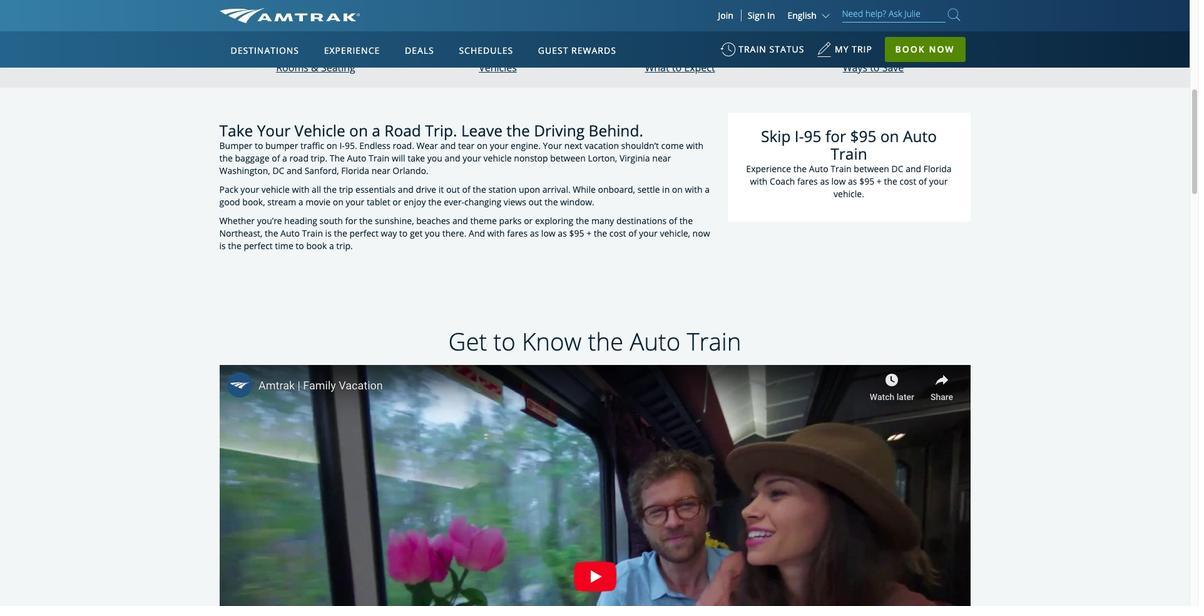 Task type: vqa. For each thing, say whether or not it's contained in the screenshot.
Switch departure and arrival stations. icon
no



Task type: locate. For each thing, give the bounding box(es) containing it.
low down 'exploring'
[[542, 227, 556, 239]]

experience button
[[319, 33, 385, 68]]

your up baggage
[[257, 120, 291, 141]]

1 vertical spatial $95
[[860, 176, 875, 187]]

experience up coach
[[747, 163, 792, 175]]

0 horizontal spatial perfect
[[244, 240, 273, 252]]

and inside pack your vehicle with all the trip essentials and drive it out of the station upon arrival. while onboard, settle in on with a good book, stream a movie on your tablet or enjoy the ever-changing views out the window.
[[398, 184, 414, 196]]

add
[[690, 18, 706, 30]]

1 horizontal spatial your
[[543, 140, 562, 152]]

enjoy
[[404, 196, 426, 208]]

rooms
[[276, 61, 309, 75]]

with right the in
[[685, 184, 703, 196]]

sign
[[748, 9, 765, 21]]

to right 'get' at the bottom left of the page
[[494, 325, 516, 358]]

trip. up the sanford,
[[311, 152, 328, 164]]

0 horizontal spatial between
[[551, 152, 586, 164]]

rooms & seating
[[276, 61, 356, 75]]

fares inside skip i-95 for $95 on auto train experience the auto train between dc and florida with coach fares as low as $95 + the cost of your vehicle.
[[798, 176, 818, 187]]

for right "south"
[[345, 215, 357, 227]]

application
[[266, 105, 567, 280]]

1 horizontal spatial out
[[529, 196, 543, 208]]

on inside skip i-95 for $95 on auto train experience the auto train between dc and florida with coach fares as low as $95 + the cost of your vehicle.
[[881, 126, 900, 147]]

vehicles link
[[479, 61, 517, 75]]

with inside whether you're heading south for the sunshine, beaches and theme parks or exploring the many destinations of the northeast, the auto train is the perfect way to get you there. and with fares as low as $95 + the cost of your vehicle, now is the perfect time to book a trip.
[[488, 227, 505, 239]]

plus icon image
[[672, 19, 684, 30]]

1 vertical spatial experience
[[747, 163, 792, 175]]

experience up seating
[[324, 44, 380, 56]]

1 horizontal spatial florida
[[924, 163, 952, 175]]

1 horizontal spatial or
[[444, 18, 453, 30]]

to inside take your vehicle on a road trip. leave the driving behind. bumper to bumper traffic on i-95. endless road. wear and tear on your engine. your next vacation shouldn't come with the baggage of a road trip. the auto train will take you and your vehicle nonstop between lorton, virginia near washington, dc and sanford, florida near orlando.
[[255, 140, 263, 152]]

on
[[349, 120, 368, 141], [881, 126, 900, 147], [327, 140, 337, 152], [477, 140, 488, 152], [672, 184, 683, 196], [333, 196, 344, 208]]

good
[[219, 196, 240, 208]]

trip.
[[425, 120, 457, 141]]

perfect down northeast,
[[244, 240, 273, 252]]

0 vertical spatial low
[[832, 176, 846, 187]]

vehicles
[[479, 61, 517, 75]]

amtrak image
[[219, 8, 360, 23]]

a
[[372, 120, 381, 141], [282, 152, 287, 164], [705, 184, 710, 196], [299, 196, 303, 208], [329, 240, 334, 252]]

1 horizontal spatial between
[[854, 163, 890, 175]]

1 vertical spatial +
[[587, 227, 592, 239]]

0 horizontal spatial low
[[542, 227, 556, 239]]

way
[[381, 227, 397, 239]]

skip i-95 for $95 on auto train experience the auto train between dc and florida with coach fares as low as $95 + the cost of your vehicle.
[[747, 126, 952, 200]]

what to expect link
[[645, 61, 715, 75]]

0 horizontal spatial is
[[219, 240, 226, 252]]

ways to save link
[[843, 61, 904, 75]]

with down the theme
[[488, 227, 505, 239]]

you down wear
[[428, 152, 443, 164]]

low
[[832, 176, 846, 187], [542, 227, 556, 239]]

95
[[804, 126, 822, 147]]

0 horizontal spatial +
[[587, 227, 592, 239]]

near down the 'come'
[[653, 152, 671, 164]]

take
[[408, 152, 425, 164]]

1 horizontal spatial i-
[[795, 126, 804, 147]]

schedules link
[[454, 31, 519, 68]]

engine.
[[511, 140, 541, 152]]

0 horizontal spatial or
[[393, 196, 402, 208]]

with inside skip i-95 for $95 on auto train experience the auto train between dc and florida with coach fares as low as $95 + the cost of your vehicle.
[[750, 176, 768, 187]]

1 horizontal spatial low
[[832, 176, 846, 187]]

you
[[428, 152, 443, 164], [425, 227, 440, 239]]

0 vertical spatial perfect
[[350, 227, 379, 239]]

a right book
[[329, 240, 334, 252]]

whether
[[219, 215, 255, 227]]

while
[[573, 184, 596, 196]]

vehicle inside pack your vehicle with all the trip essentials and drive it out of the station upon arrival. while onboard, settle in on with a good book, stream a movie on your tablet or enjoy the ever-changing views out the window.
[[262, 184, 290, 196]]

for right 95 on the top of the page
[[826, 126, 847, 147]]

near up essentials
[[372, 165, 391, 177]]

0 vertical spatial you
[[428, 152, 443, 164]]

0 vertical spatial out
[[446, 184, 460, 196]]

between down next
[[551, 152, 586, 164]]

1 horizontal spatial vehicle
[[484, 152, 512, 164]]

0 horizontal spatial i-
[[340, 140, 345, 152]]

english button
[[788, 9, 833, 21]]

1 vertical spatial cost
[[610, 227, 627, 239]]

your
[[257, 120, 291, 141], [543, 140, 562, 152]]

nonstop
[[514, 152, 548, 164]]

application inside banner
[[266, 105, 567, 280]]

0 vertical spatial or
[[444, 18, 453, 30]]

stream
[[268, 196, 296, 208]]

1 horizontal spatial fares
[[798, 176, 818, 187]]

i- right skip
[[795, 126, 804, 147]]

to up baggage
[[255, 140, 263, 152]]

0 horizontal spatial fares
[[507, 227, 528, 239]]

between inside take your vehicle on a road trip. leave the driving behind. bumper to bumper traffic on i-95. endless road. wear and tear on your engine. your next vacation shouldn't come with the baggage of a road trip. the auto train will take you and your vehicle nonstop between lorton, virginia near washington, dc and sanford, florida near orlando.
[[551, 152, 586, 164]]

0 vertical spatial trip.
[[311, 152, 328, 164]]

guest rewards
[[538, 44, 617, 56]]

with left disability
[[385, 18, 402, 30]]

come
[[662, 140, 684, 152]]

banner
[[0, 0, 1190, 289]]

sign in button
[[748, 9, 775, 21]]

or right parks
[[524, 215, 533, 227]]

with
[[385, 18, 402, 30], [686, 140, 704, 152], [750, 176, 768, 187], [292, 184, 310, 196], [685, 184, 703, 196], [488, 227, 505, 239]]

dc inside skip i-95 for $95 on auto train experience the auto train between dc and florida with coach fares as low as $95 + the cost of your vehicle.
[[892, 163, 904, 175]]

1 horizontal spatial experience
[[747, 163, 792, 175]]

you inside whether you're heading south for the sunshine, beaches and theme parks or exploring the many destinations of the northeast, the auto train is the perfect way to get you there. and with fares as low as $95 + the cost of your vehicle, now is the perfect time to book a trip.
[[425, 227, 440, 239]]

is down northeast,
[[219, 240, 226, 252]]

the
[[330, 152, 345, 164]]

1 horizontal spatial is
[[325, 227, 332, 239]]

2 vertical spatial or
[[524, 215, 533, 227]]

1 vertical spatial for
[[345, 215, 357, 227]]

0 horizontal spatial out
[[446, 184, 460, 196]]

1 horizontal spatial +
[[877, 176, 882, 187]]

or
[[444, 18, 453, 30], [393, 196, 402, 208], [524, 215, 533, 227]]

1 vertical spatial trip.
[[336, 240, 353, 252]]

1 vertical spatial fares
[[507, 227, 528, 239]]

0 horizontal spatial florida
[[341, 165, 370, 177]]

1 vertical spatial vehicle
[[262, 184, 290, 196]]

$95 down 'exploring'
[[569, 227, 585, 239]]

get to know the auto train
[[449, 325, 742, 358]]

guest rewards button
[[533, 33, 622, 68]]

for inside whether you're heading south for the sunshine, beaches and theme parks or exploring the many destinations of the northeast, the auto train is the perfect way to get you there. and with fares as low as $95 + the cost of your vehicle, now is the perfect time to book a trip.
[[345, 215, 357, 227]]

1 horizontal spatial dc
[[892, 163, 904, 175]]

0 horizontal spatial trip.
[[311, 152, 328, 164]]

train status
[[739, 43, 805, 55]]

for
[[826, 126, 847, 147], [345, 215, 357, 227]]

is down "south"
[[325, 227, 332, 239]]

0 vertical spatial +
[[877, 176, 882, 187]]

regions map image
[[266, 105, 567, 280]]

between up vehicle.
[[854, 163, 890, 175]]

passenger
[[340, 18, 382, 30]]

0 vertical spatial near
[[653, 152, 671, 164]]

behind.
[[589, 120, 644, 141]]

1 vertical spatial low
[[542, 227, 556, 239]]

0 vertical spatial for
[[826, 126, 847, 147]]

trip. inside take your vehicle on a road trip. leave the driving behind. bumper to bumper traffic on i-95. endless road. wear and tear on your engine. your next vacation shouldn't come with the baggage of a road trip. the auto train will take you and your vehicle nonstop between lorton, virginia near washington, dc and sanford, florida near orlando.
[[311, 152, 328, 164]]

0 vertical spatial cost
[[900, 176, 917, 187]]

south
[[320, 215, 343, 227]]

and inside whether you're heading south for the sunshine, beaches and theme parks or exploring the many destinations of the northeast, the auto train is the perfect way to get you there. and with fares as low as $95 + the cost of your vehicle, now is the perfect time to book a trip.
[[453, 215, 468, 227]]

in
[[768, 9, 775, 21]]

0 vertical spatial experience
[[324, 44, 380, 56]]

road
[[290, 152, 309, 164]]

2 vertical spatial $95
[[569, 227, 585, 239]]

your
[[490, 140, 509, 152], [463, 152, 482, 164], [930, 176, 948, 187], [241, 184, 259, 196], [346, 196, 365, 208], [639, 227, 658, 239]]

it
[[439, 184, 444, 196]]

heading
[[284, 215, 317, 227]]

or right disability
[[444, 18, 453, 30]]

0 horizontal spatial dc
[[273, 165, 285, 177]]

experience inside popup button
[[324, 44, 380, 56]]

$95 up vehicle.
[[860, 176, 875, 187]]

0 vertical spatial fares
[[798, 176, 818, 187]]

out down upon
[[529, 196, 543, 208]]

upon
[[519, 184, 541, 196]]

or left enjoy
[[393, 196, 402, 208]]

trip. right book
[[336, 240, 353, 252]]

1 vertical spatial perfect
[[244, 240, 273, 252]]

low inside whether you're heading south for the sunshine, beaches and theme parks or exploring the many destinations of the northeast, the auto train is the perfect way to get you there. and with fares as low as $95 + the cost of your vehicle, now is the perfect time to book a trip.
[[542, 227, 556, 239]]

disability
[[404, 18, 442, 30]]

and inside skip i-95 for $95 on auto train experience the auto train between dc and florida with coach fares as low as $95 + the cost of your vehicle.
[[906, 163, 922, 175]]

a down bumper
[[282, 152, 287, 164]]

or inside pack your vehicle with all the trip essentials and drive it out of the station upon arrival. while onboard, settle in on with a good book, stream a movie on your tablet or enjoy the ever-changing views out the window.
[[393, 196, 402, 208]]

with inside take your vehicle on a road trip. leave the driving behind. bumper to bumper traffic on i-95. endless road. wear and tear on your engine. your next vacation shouldn't come with the baggage of a road trip. the auto train will take you and your vehicle nonstop between lorton, virginia near washington, dc and sanford, florida near orlando.
[[686, 140, 704, 152]]

assistance
[[455, 18, 498, 30]]

dc
[[892, 163, 904, 175], [273, 165, 285, 177]]

1 vertical spatial or
[[393, 196, 402, 208]]

onboard,
[[598, 184, 636, 196]]

0 horizontal spatial experience
[[324, 44, 380, 56]]

you're
[[257, 215, 282, 227]]

bumper
[[265, 140, 298, 152]]

florida
[[924, 163, 952, 175], [341, 165, 370, 177]]

perfect left way
[[350, 227, 379, 239]]

fares inside whether you're heading south for the sunshine, beaches and theme parks or exploring the many destinations of the northeast, the auto train is the perfect way to get you there. and with fares as low as $95 + the cost of your vehicle, now is the perfect time to book a trip.
[[507, 227, 528, 239]]

and
[[440, 140, 456, 152], [445, 152, 461, 164], [906, 163, 922, 175], [287, 165, 302, 177], [398, 184, 414, 196], [453, 215, 468, 227]]

my trip
[[835, 43, 873, 55]]

vehicle
[[295, 120, 345, 141]]

you inside take your vehicle on a road trip. leave the driving behind. bumper to bumper traffic on i-95. endless road. wear and tear on your engine. your next vacation shouldn't come with the baggage of a road trip. the auto train will take you and your vehicle nonstop between lorton, virginia near washington, dc and sanford, florida near orlando.
[[428, 152, 443, 164]]

i- inside skip i-95 for $95 on auto train experience the auto train between dc and florida with coach fares as low as $95 + the cost of your vehicle.
[[795, 126, 804, 147]]

0 vertical spatial $95
[[851, 126, 877, 147]]

1 horizontal spatial for
[[826, 126, 847, 147]]

in
[[663, 184, 670, 196]]

vehicle down engine.
[[484, 152, 512, 164]]

your left next
[[543, 140, 562, 152]]

0 horizontal spatial cost
[[610, 227, 627, 239]]

fares right coach
[[798, 176, 818, 187]]

deals button
[[400, 33, 439, 68]]

vacation
[[585, 140, 619, 152]]

Please enter your search item search field
[[843, 6, 946, 23]]

out right it
[[446, 184, 460, 196]]

with right the 'come'
[[686, 140, 704, 152]]

with left coach
[[750, 176, 768, 187]]

driving
[[534, 120, 585, 141]]

low up vehicle.
[[832, 176, 846, 187]]

you down beaches
[[425, 227, 440, 239]]

arrival.
[[543, 184, 571, 196]]

1 vertical spatial is
[[219, 240, 226, 252]]

and
[[469, 227, 485, 239]]

there.
[[443, 227, 467, 239]]

1 horizontal spatial cost
[[900, 176, 917, 187]]

experience inside skip i-95 for $95 on auto train experience the auto train between dc and florida with coach fares as low as $95 + the cost of your vehicle.
[[747, 163, 792, 175]]

fares down parks
[[507, 227, 528, 239]]

0 vertical spatial vehicle
[[484, 152, 512, 164]]

0 horizontal spatial for
[[345, 215, 357, 227]]

a left movie
[[299, 196, 303, 208]]

1 vertical spatial out
[[529, 196, 543, 208]]

ways
[[843, 61, 868, 75]]

1 vertical spatial near
[[372, 165, 391, 177]]

what
[[645, 61, 670, 75]]

1 vertical spatial you
[[425, 227, 440, 239]]

$95
[[851, 126, 877, 147], [860, 176, 875, 187], [569, 227, 585, 239]]

auto
[[904, 126, 937, 147], [347, 152, 367, 164], [810, 163, 829, 175], [281, 227, 300, 239], [630, 325, 681, 358]]

0 horizontal spatial vehicle
[[262, 184, 290, 196]]

1 horizontal spatial trip.
[[336, 240, 353, 252]]

2 horizontal spatial or
[[524, 215, 533, 227]]

$95 right 95 on the top of the page
[[851, 126, 877, 147]]

add trip button
[[647, 12, 750, 36]]

all
[[312, 184, 321, 196]]

lorton,
[[588, 152, 618, 164]]

station
[[489, 184, 517, 196]]

1 horizontal spatial perfect
[[350, 227, 379, 239]]

0 vertical spatial is
[[325, 227, 332, 239]]

to
[[672, 61, 682, 75], [871, 61, 880, 75], [255, 140, 263, 152], [399, 227, 408, 239], [296, 240, 304, 252], [494, 325, 516, 358]]

i- up the
[[340, 140, 345, 152]]

vehicle up "stream"
[[262, 184, 290, 196]]



Task type: describe. For each thing, give the bounding box(es) containing it.
will
[[392, 152, 406, 164]]

0 horizontal spatial near
[[372, 165, 391, 177]]

tablet
[[367, 196, 390, 208]]

join button
[[711, 9, 742, 21]]

to right the time
[[296, 240, 304, 252]]

0 horizontal spatial your
[[257, 120, 291, 141]]

orlando.
[[393, 165, 429, 177]]

of inside take your vehicle on a road trip. leave the driving behind. bumper to bumper traffic on i-95. endless road. wear and tear on your engine. your next vacation shouldn't come with the baggage of a road trip. the auto train will take you and your vehicle nonstop between lorton, virginia near washington, dc and sanford, florida near orlando.
[[272, 152, 280, 164]]

expect
[[685, 61, 715, 75]]

dc inside take your vehicle on a road trip. leave the driving behind. bumper to bumper traffic on i-95. endless road. wear and tear on your engine. your next vacation shouldn't come with the baggage of a road trip. the auto train will take you and your vehicle nonstop between lorton, virginia near washington, dc and sanford, florida near orlando.
[[273, 165, 285, 177]]

needed?
[[500, 18, 536, 30]]

your inside skip i-95 for $95 on auto train experience the auto train between dc and florida with coach fares as low as $95 + the cost of your vehicle.
[[930, 176, 948, 187]]

your inside whether you're heading south for the sunshine, beaches and theme parks or exploring the many destinations of the northeast, the auto train is the perfect way to get you there. and with fares as low as $95 + the cost of your vehicle, now is the perfect time to book a trip.
[[639, 227, 658, 239]]

book now
[[896, 43, 955, 55]]

low inside skip i-95 for $95 on auto train experience the auto train between dc and florida with coach fares as low as $95 + the cost of your vehicle.
[[832, 176, 846, 187]]

schedules
[[459, 44, 514, 56]]

with left all
[[292, 184, 310, 196]]

auto inside whether you're heading south for the sunshine, beaches and theme parks or exploring the many destinations of the northeast, the auto train is the perfect way to get you there. and with fares as low as $95 + the cost of your vehicle, now is the perfect time to book a trip.
[[281, 227, 300, 239]]

florida inside skip i-95 for $95 on auto train experience the auto train between dc and florida with coach fares as low as $95 + the cost of your vehicle.
[[924, 163, 952, 175]]

a left road
[[372, 120, 381, 141]]

movie
[[306, 196, 331, 208]]

rooms & seating link
[[276, 61, 356, 75]]

take
[[219, 120, 253, 141]]

my trip button
[[817, 38, 873, 68]]

to left 'get'
[[399, 227, 408, 239]]

more information about accessible travel requests. image
[[536, 20, 549, 30]]

changing
[[465, 196, 502, 208]]

whether you're heading south for the sunshine, beaches and theme parks or exploring the many destinations of the northeast, the auto train is the perfect way to get you there. and with fares as low as $95 + the cost of your vehicle, now is the perfect time to book a trip.
[[219, 215, 710, 252]]

a inside whether you're heading south for the sunshine, beaches and theme parks or exploring the many destinations of the northeast, the auto train is the perfect way to get you there. and with fares as low as $95 + the cost of your vehicle, now is the perfect time to book a trip.
[[329, 240, 334, 252]]

florida inside take your vehicle on a road trip. leave the driving behind. bumper to bumper traffic on i-95. endless road. wear and tear on your engine. your next vacation shouldn't come with the baggage of a road trip. the auto train will take you and your vehicle nonstop between lorton, virginia near washington, dc and sanford, florida near orlando.
[[341, 165, 370, 177]]

of inside skip i-95 for $95 on auto train experience the auto train between dc and florida with coach fares as low as $95 + the cost of your vehicle.
[[919, 176, 927, 187]]

views
[[504, 196, 527, 208]]

train inside whether you're heading south for the sunshine, beaches and theme parks or exploring the many destinations of the northeast, the auto train is the perfect way to get you there. and with fares as low as $95 + the cost of your vehicle, now is the perfect time to book a trip.
[[302, 227, 323, 239]]

banner containing join
[[0, 0, 1190, 289]]

add trip
[[690, 18, 725, 30]]

road.
[[393, 140, 414, 152]]

pack
[[219, 184, 238, 196]]

now
[[929, 43, 955, 55]]

or inside whether you're heading south for the sunshine, beaches and theme parks or exploring the many destinations of the northeast, the auto train is the perfect way to get you there. and with fares as low as $95 + the cost of your vehicle, now is the perfect time to book a trip.
[[524, 215, 533, 227]]

95.
[[345, 140, 357, 152]]

theme
[[471, 215, 497, 227]]

parks
[[499, 215, 522, 227]]

$95 inside whether you're heading south for the sunshine, beaches and theme parks or exploring the many destinations of the northeast, the auto train is the perfect way to get you there. and with fares as low as $95 + the cost of your vehicle, now is the perfect time to book a trip.
[[569, 227, 585, 239]]

pack your vehicle with all the trip essentials and drive it out of the station upon arrival. while onboard, settle in on with a good book, stream a movie on your tablet or enjoy the ever-changing views out the window.
[[219, 184, 710, 208]]

vehicle.
[[834, 188, 865, 200]]

coach
[[770, 176, 795, 187]]

book now button
[[885, 37, 966, 62]]

trip
[[709, 18, 725, 30]]

rewards
[[572, 44, 617, 56]]

leave
[[461, 120, 503, 141]]

train status link
[[721, 38, 805, 68]]

next
[[565, 140, 583, 152]]

book,
[[243, 196, 265, 208]]

+ inside whether you're heading south for the sunshine, beaches and theme parks or exploring the many destinations of the northeast, the auto train is the perfect way to get you there. and with fares as low as $95 + the cost of your vehicle, now is the perfect time to book a trip.
[[587, 227, 592, 239]]

english
[[788, 9, 817, 21]]

now
[[693, 227, 710, 239]]

of inside pack your vehicle with all the trip essentials and drive it out of the station upon arrival. while onboard, settle in on with a good book, stream a movie on your tablet or enjoy the ever-changing views out the window.
[[462, 184, 471, 196]]

traffic
[[301, 140, 324, 152]]

Passenger with Disability or Assistance Needed? checkbox
[[323, 18, 334, 29]]

vehicle inside take your vehicle on a road trip. leave the driving behind. bumper to bumper traffic on i-95. endless road. wear and tear on your engine. your next vacation shouldn't come with the baggage of a road trip. the auto train will take you and your vehicle nonstop between lorton, virginia near washington, dc and sanford, florida near orlando.
[[484, 152, 512, 164]]

train
[[739, 43, 767, 55]]

essentials
[[356, 184, 396, 196]]

to left save
[[871, 61, 880, 75]]

to right what
[[672, 61, 682, 75]]

destinations
[[617, 215, 667, 227]]

take your vehicle on a road trip. leave the driving behind. bumper to bumper traffic on i-95. endless road. wear and tear on your engine. your next vacation shouldn't come with the baggage of a road trip. the auto train will take you and your vehicle nonstop between lorton, virginia near washington, dc and sanford, florida near orlando.
[[219, 120, 704, 177]]

many
[[592, 215, 615, 227]]

sanford,
[[305, 165, 339, 177]]

seating
[[321, 61, 356, 75]]

auto inside take your vehicle on a road trip. leave the driving behind. bumper to bumper traffic on i-95. endless road. wear and tear on your engine. your next vacation shouldn't come with the baggage of a road trip. the auto train will take you and your vehicle nonstop between lorton, virginia near washington, dc and sanford, florida near orlando.
[[347, 152, 367, 164]]

virginia
[[620, 152, 650, 164]]

search icon image
[[948, 6, 961, 23]]

join
[[719, 9, 734, 21]]

cost inside skip i-95 for $95 on auto train experience the auto train between dc and florida with coach fares as low as $95 + the cost of your vehicle.
[[900, 176, 917, 187]]

guest
[[538, 44, 569, 56]]

a right the in
[[705, 184, 710, 196]]

1 horizontal spatial near
[[653, 152, 671, 164]]

endless
[[360, 140, 391, 152]]

i- inside take your vehicle on a road trip. leave the driving behind. bumper to bumper traffic on i-95. endless road. wear and tear on your engine. your next vacation shouldn't come with the baggage of a road trip. the auto train will take you and your vehicle nonstop between lorton, virginia near washington, dc and sanford, florida near orlando.
[[340, 140, 345, 152]]

book
[[306, 240, 327, 252]]

time
[[275, 240, 294, 252]]

train inside take your vehicle on a road trip. leave the driving behind. bumper to bumper traffic on i-95. endless road. wear and tear on your engine. your next vacation shouldn't come with the baggage of a road trip. the auto train will take you and your vehicle nonstop between lorton, virginia near washington, dc and sanford, florida near orlando.
[[369, 152, 390, 164]]

destinations button
[[226, 33, 304, 68]]

for inside skip i-95 for $95 on auto train experience the auto train between dc and florida with coach fares as low as $95 + the cost of your vehicle.
[[826, 126, 847, 147]]

&
[[311, 61, 319, 75]]

skip
[[761, 126, 791, 147]]

wear
[[417, 140, 438, 152]]

trip
[[339, 184, 353, 196]]

between inside skip i-95 for $95 on auto train experience the auto train between dc and florida with coach fares as low as $95 + the cost of your vehicle.
[[854, 163, 890, 175]]

settle
[[638, 184, 660, 196]]

shouldn't
[[622, 140, 659, 152]]

bumper
[[219, 140, 253, 152]]

know
[[522, 325, 582, 358]]

save
[[883, 61, 904, 75]]

washington,
[[219, 165, 270, 177]]

cost inside whether you're heading south for the sunshine, beaches and theme parks or exploring the many destinations of the northeast, the auto train is the perfect way to get you there. and with fares as low as $95 + the cost of your vehicle, now is the perfect time to book a trip.
[[610, 227, 627, 239]]

trip. inside whether you're heading south for the sunshine, beaches and theme parks or exploring the many destinations of the northeast, the auto train is the perfect way to get you there. and with fares as low as $95 + the cost of your vehicle, now is the perfect time to book a trip.
[[336, 240, 353, 252]]

+ inside skip i-95 for $95 on auto train experience the auto train between dc and florida with coach fares as low as $95 + the cost of your vehicle.
[[877, 176, 882, 187]]

northeast,
[[219, 227, 263, 239]]

get
[[449, 325, 487, 358]]

ever-
[[444, 196, 465, 208]]

sunshine,
[[375, 215, 414, 227]]

deals
[[405, 44, 434, 56]]



